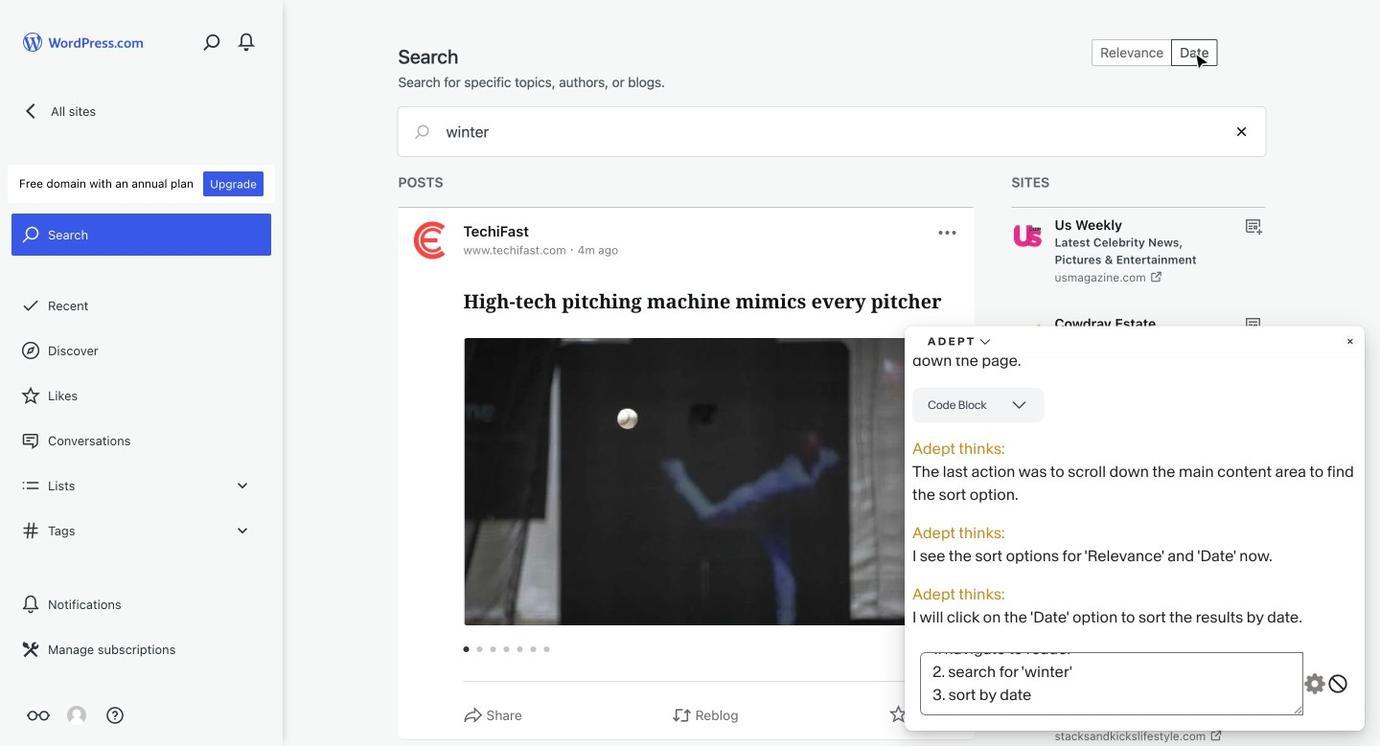 Task type: locate. For each thing, give the bounding box(es) containing it.
1 subscribe image from the top
[[1244, 217, 1263, 236]]

2 list item from the top
[[1372, 167, 1380, 257]]

2 vertical spatial subscribe image
[[1244, 612, 1263, 631]]

bob builder image
[[67, 706, 86, 726]]

1 vertical spatial list item
[[1372, 167, 1380, 257]]

Search search field
[[446, 107, 1218, 156]]

keyboard_arrow_down image
[[233, 476, 252, 496]]

techifast image
[[414, 221, 452, 260]]

keyboard_arrow_down image
[[233, 521, 252, 541]]

row
[[1013, 202, 1267, 747]]

option group
[[1092, 39, 1218, 66]]

1 vertical spatial subscribe image
[[1244, 315, 1263, 335]]

subscribe image
[[1244, 693, 1263, 712]]

2 subscribe image from the top
[[1244, 315, 1263, 335]]

reader image
[[27, 705, 50, 728]]

subscribe image
[[1244, 217, 1263, 236], [1244, 315, 1263, 335], [1244, 612, 1263, 631]]

None search field
[[398, 107, 1266, 156]]

previous image
[[917, 641, 934, 658]]

list item
[[1372, 67, 1380, 137], [1372, 167, 1380, 257]]

0 vertical spatial subscribe image
[[1244, 217, 1263, 236]]

0 vertical spatial list item
[[1372, 67, 1380, 137]]

None radio
[[1092, 39, 1172, 66], [1172, 39, 1218, 66], [1092, 39, 1172, 66], [1172, 39, 1218, 66]]



Task type: describe. For each thing, give the bounding box(es) containing it.
pager controls element
[[463, 641, 959, 658]]

toggle menu image
[[936, 221, 959, 244]]

next image
[[942, 641, 959, 658]]

close search image
[[1218, 115, 1266, 149]]

1 list item from the top
[[1372, 67, 1380, 137]]

open search image
[[398, 120, 446, 143]]

3 subscribe image from the top
[[1244, 612, 1263, 631]]



Task type: vqa. For each thing, say whether or not it's contained in the screenshot.
"row"
yes



